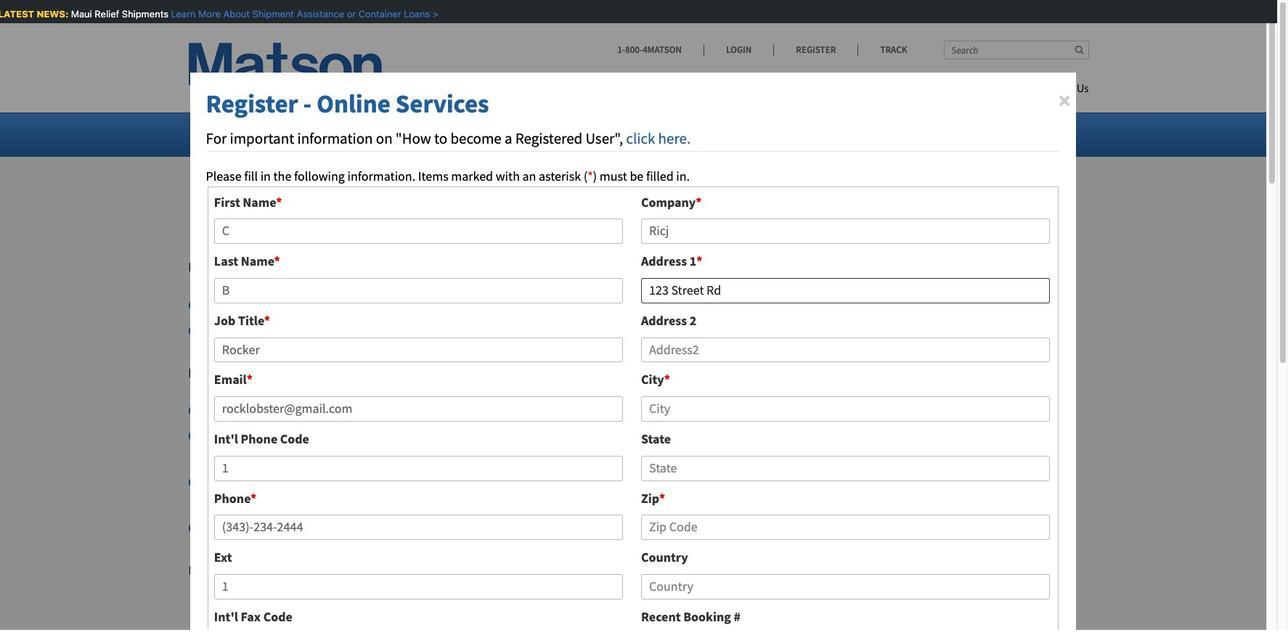 Task type: locate. For each thing, give the bounding box(es) containing it.
1 vertical spatial time
[[299, 427, 324, 444]]

1-
[[617, 44, 625, 56], [582, 427, 592, 444], [711, 473, 721, 490]]

1 vertical spatial –
[[642, 473, 649, 490]]

shipping inside individual/one-time shipping household goods: book – please call 1-888-562-8766: estimate track
[[327, 427, 374, 444]]

registration
[[188, 165, 356, 208], [188, 259, 259, 275]]

0 horizontal spatial call
[[560, 427, 579, 444]]

code for int'l phone code
[[280, 431, 309, 447]]

south
[[680, 126, 713, 142]]

0 horizontal spatial or
[[246, 494, 257, 511]]

1-800-4matson link
[[617, 44, 704, 56]]

2 int'l from the top
[[214, 609, 238, 625]]

1 horizontal spatial on
[[376, 129, 393, 148]]

1 vertical spatial register
[[206, 88, 298, 120]]

or inside individual/one-time shipping other containerized commodities: book/quote – please call 1-800-962- 8766: or
[[246, 494, 257, 511]]

1 vertical spatial int'l
[[214, 609, 238, 625]]

0 horizontal spatial 1-
[[582, 427, 592, 444]]

shipping for other
[[327, 473, 374, 490]]

int'l left fax
[[214, 609, 238, 625]]

1- left 562-
[[582, 427, 592, 444]]

estimate
[[671, 427, 725, 444]]

other
[[227, 364, 259, 381], [377, 473, 406, 490]]

individual/one- inside individual/one-time shipping household goods: book – please call 1-888-562-8766: estimate track
[[214, 427, 299, 444]]

2 vertical spatial time
[[299, 473, 324, 490]]

time inside individual/one-time shipping other containerized commodities: book/quote – please call 1-800-962- 8766: or
[[299, 473, 324, 490]]

company
[[641, 194, 696, 210], [188, 207, 324, 250], [214, 296, 266, 313]]

0 horizontal spatial 8766:
[[214, 494, 243, 511]]

0 horizontal spatial –
[[513, 427, 519, 444]]

ext
[[214, 549, 232, 566]]

888-
[[592, 427, 616, 444]]

inquires:
[[261, 364, 312, 381]]

call down estimate link on the bottom of the page
[[689, 473, 708, 490]]

code for int'l fax code
[[263, 609, 293, 625]]

or up the trucker
[[246, 494, 257, 511]]

1 vertical spatial for
[[188, 364, 208, 381]]

to left register at the bottom left
[[273, 562, 284, 579]]

0 horizontal spatial register
[[206, 88, 298, 120]]

1 shipping from the top
[[327, 402, 374, 419]]

1 horizontal spatial other
[[377, 473, 406, 490]]

name right 'last'
[[241, 253, 274, 270]]

navigation
[[519, 165, 670, 208]]

0 horizontal spatial other
[[227, 364, 259, 381]]

time down int'l phone code
[[299, 473, 324, 490]]

alaska link
[[533, 126, 577, 142]]

overview
[[207, 126, 258, 142]]

for left all
[[188, 364, 208, 381]]

8766: inside individual/one-time shipping other containerized commodities: book/quote – please call 1-800-962- 8766: or
[[214, 494, 243, 511]]

int'l for int'l phone code
[[214, 431, 238, 447]]

1 vertical spatial registration
[[188, 259, 259, 275]]

registration is applicable for following:
[[188, 259, 414, 275]]

for all other inquires:
[[188, 364, 312, 381]]

an left asterisk
[[523, 167, 536, 184]]

company for *
[[641, 194, 696, 210]]

click left here.
[[626, 129, 655, 148]]

be
[[630, 167, 644, 184]]

2 horizontal spatial 1-
[[711, 473, 721, 490]]

time down inquires:
[[299, 402, 324, 419]]

shipping for household
[[327, 427, 374, 444]]

* up 2
[[697, 253, 703, 270]]

please down state
[[651, 473, 687, 490]]

for right register at the bottom left
[[331, 562, 346, 579]]

or left container
[[345, 8, 354, 20]]

applicable
[[274, 259, 334, 275]]

important
[[230, 129, 294, 148]]

1 vertical spatial address
[[641, 312, 687, 329]]

0 vertical spatial please
[[522, 427, 557, 444]]

track link down int'l phone code
[[214, 448, 250, 465]]

0 vertical spatial individual/one-
[[214, 402, 299, 419]]

– right book/quote
[[642, 473, 649, 490]]

time down individual/one-time shipping automobile:
[[299, 427, 324, 444]]

1- left 962-
[[711, 473, 721, 490]]

company doing ongoing business with matson
[[214, 296, 467, 313]]

company up user at bottom
[[214, 296, 266, 313]]

1 vertical spatial 800-
[[721, 473, 745, 490]]

latest news: maui relief shipments learn more about shipment assistance or container loans >
[[0, 8, 437, 20]]

1 horizontal spatial track
[[260, 494, 296, 511]]

1 vertical spatial 1-
[[582, 427, 592, 444]]

1 vertical spatial please
[[651, 473, 687, 490]]

1 horizontal spatial 8766:
[[639, 427, 669, 444]]

call
[[560, 427, 579, 444], [689, 473, 708, 490]]

address left 1
[[641, 253, 687, 270]]

call inside individual/one-time shipping other containerized commodities: book/quote – please call 1-800-962- 8766: or
[[689, 473, 708, 490]]

2 vertical spatial shipping
[[327, 473, 374, 490]]

track inside individual/one-time shipping household goods: book – please call 1-888-562-8766: estimate track
[[214, 448, 250, 465]]

0 vertical spatial track
[[214, 448, 250, 465]]

0 horizontal spatial an
[[349, 562, 362, 579]]

3 individual/one- from the top
[[214, 473, 299, 490]]

1 horizontal spatial call
[[689, 473, 708, 490]]

1-800-4matson
[[617, 44, 682, 56]]

top menu navigation
[[563, 76, 1089, 106]]

1 horizontal spatial 1-
[[617, 44, 625, 56]]

individual/one-time shipping household goods: book – please call 1-888-562-8766: estimate track
[[214, 427, 725, 465]]

estimate link
[[671, 427, 725, 444]]

0 vertical spatial for
[[206, 129, 227, 148]]

1 vertical spatial 8766:
[[214, 494, 243, 511]]

562-
[[616, 427, 639, 444]]

2 vertical spatial 1-
[[711, 473, 721, 490]]

0 vertical spatial time
[[299, 402, 324, 419]]

for
[[206, 129, 227, 148], [188, 364, 208, 381]]

individual/one- up int'l phone code
[[214, 402, 299, 419]]

on for matson
[[342, 322, 356, 338]]

None search field
[[944, 41, 1089, 60]]

8766: left estimate
[[639, 427, 669, 444]]

asia link
[[613, 126, 644, 142]]

online
[[317, 88, 391, 120]]

0 vertical spatial to
[[434, 129, 448, 148]]

0 vertical spatial or
[[345, 8, 354, 20]]

last name *
[[214, 253, 280, 270]]

email *
[[214, 371, 253, 388]]

2 vertical spatial with
[[411, 562, 435, 579]]

with up website at the bottom left of the page
[[400, 296, 424, 313]]

shipping inside individual/one-time shipping other containerized commodities: book/quote – please call 1-800-962- 8766: or
[[327, 473, 374, 490]]

call left 888-
[[560, 427, 579, 444]]

0 vertical spatial 1-
[[617, 44, 625, 56]]

0 horizontal spatial on
[[342, 322, 356, 338]]

0 vertical spatial register
[[796, 44, 836, 56]]

marked
[[451, 167, 493, 184]]

Phone text field
[[214, 515, 623, 541]]

following
[[294, 167, 345, 184]]

contact us
[[1036, 84, 1089, 95]]

0 vertical spatial 8766:
[[639, 427, 669, 444]]

individual/one- for track
[[214, 427, 299, 444]]

for left items at the top left of page
[[363, 165, 401, 208]]

matson inside registration for matson navigation company
[[408, 165, 512, 208]]

please fill in the following information.  items marked with an asterisk ( * ) must be filled in.
[[206, 167, 690, 184]]

track right phone *
[[260, 494, 296, 511]]

Last Name text field
[[214, 278, 623, 303]]

0 vertical spatial for
[[363, 165, 401, 208]]

2 registration from the top
[[188, 259, 259, 275]]

8766: inside individual/one-time shipping household goods: book – please call 1-888-562-8766: estimate track
[[639, 427, 669, 444]]

1 vertical spatial with
[[400, 296, 424, 313]]

0 vertical spatial call
[[560, 427, 579, 444]]

company up last name *
[[188, 207, 324, 250]]

time inside individual/one-time shipping household goods: book – please call 1-888-562-8766: estimate track
[[299, 427, 324, 444]]

search image
[[1075, 45, 1084, 54]]

int'l for int'l fax code
[[214, 609, 238, 625]]

1 horizontal spatial 800-
[[721, 473, 745, 490]]

1 horizontal spatial register
[[796, 44, 836, 56]]

Address text field
[[641, 278, 1050, 303]]

assistance
[[295, 8, 343, 20]]

about
[[222, 8, 248, 20]]

Address 2 text field
[[641, 337, 1050, 363]]

matson down for important information on "how to become a registered user", click here.
[[408, 165, 512, 208]]

0 vertical spatial with
[[496, 167, 520, 184]]

name
[[243, 194, 276, 210], [241, 253, 274, 270]]

0 vertical spatial click
[[626, 129, 655, 148]]

1 vertical spatial on
[[342, 322, 356, 338]]

individual/one- down int'l phone code
[[214, 473, 299, 490]]

business
[[350, 296, 398, 313]]

0 vertical spatial int'l
[[214, 431, 238, 447]]

1 vertical spatial other
[[377, 473, 406, 490]]

in.
[[676, 167, 690, 184]]

0 vertical spatial code
[[280, 431, 309, 447]]

please right logistics,
[[534, 562, 569, 579]]

* up 1
[[696, 194, 702, 210]]

with right account
[[411, 562, 435, 579]]

other down 'household'
[[377, 473, 406, 490]]

an left account
[[349, 562, 362, 579]]

an
[[523, 167, 536, 184], [349, 562, 362, 579]]

time
[[299, 402, 324, 419], [299, 427, 324, 444], [299, 473, 324, 490]]

0 vertical spatial track link
[[214, 448, 250, 465]]

individual/one- down "email *"
[[214, 427, 299, 444]]

other right all
[[227, 364, 259, 381]]

name for last name
[[241, 253, 274, 270]]

0 vertical spatial registration
[[188, 165, 356, 208]]

register up overview link
[[206, 88, 298, 120]]

on
[[376, 129, 393, 148], [342, 322, 356, 338]]

* up trucker link
[[251, 490, 257, 507]]

needing
[[446, 322, 491, 338]]

register
[[287, 562, 328, 579]]

for for for important information on "how to become a registered user", click here.
[[206, 129, 227, 148]]

country
[[641, 549, 688, 566]]

0 horizontal spatial track
[[214, 448, 250, 465]]

hawaii
[[302, 126, 340, 142]]

click
[[626, 129, 655, 148], [572, 562, 597, 579]]

with right "marked"
[[496, 167, 520, 184]]

on left "how
[[376, 129, 393, 148]]

3 shipping from the top
[[327, 473, 374, 490]]

code down individual/one-time shipping automobile:
[[280, 431, 309, 447]]

– inside individual/one-time shipping household goods: book – please call 1-888-562-8766: estimate track
[[513, 427, 519, 444]]

2 time from the top
[[299, 427, 324, 444]]

container
[[357, 8, 400, 20]]

company *
[[641, 194, 702, 210]]

track down int'l phone code
[[214, 448, 250, 465]]

int'l
[[214, 431, 238, 447], [214, 609, 238, 625]]

0 vertical spatial 800-
[[625, 44, 643, 56]]

phone *
[[214, 490, 257, 507]]

zip
[[641, 490, 659, 507]]

matson up needing on the bottom
[[427, 296, 467, 313]]

user",
[[586, 129, 623, 148]]

2 shipping from the top
[[327, 427, 374, 444]]

0 horizontal spatial to
[[273, 562, 284, 579]]

registration inside registration for matson navigation company
[[188, 165, 356, 208]]

for up please
[[206, 129, 227, 148]]

track link right phone *
[[260, 494, 296, 511]]

register for register
[[796, 44, 836, 56]]

1 vertical spatial call
[[689, 473, 708, 490]]

register up top menu navigation
[[796, 44, 836, 56]]

alaska
[[533, 126, 569, 142]]

filled
[[646, 167, 674, 184]]

address left 2
[[641, 312, 687, 329]]

2 vertical spatial individual/one-
[[214, 473, 299, 490]]

0 horizontal spatial click
[[572, 562, 597, 579]]

* right user at bottom
[[264, 312, 270, 329]]

logistics,
[[481, 562, 531, 579]]

2 individual/one- from the top
[[214, 427, 299, 444]]

for up company doing ongoing business with matson "link"
[[336, 259, 353, 275]]

asia
[[613, 126, 636, 142]]

1 vertical spatial individual/one-
[[214, 427, 299, 444]]

0 vertical spatial –
[[513, 427, 519, 444]]

code right fax
[[263, 609, 293, 625]]

0 vertical spatial address
[[641, 253, 687, 270]]

you
[[198, 562, 219, 579]]

3 time from the top
[[299, 473, 324, 490]]

1 time from the top
[[299, 402, 324, 419]]

8766: up trucker link
[[214, 494, 243, 511]]

1 vertical spatial name
[[241, 253, 274, 270]]

phone up trucker link
[[214, 490, 251, 507]]

City text field
[[641, 397, 1050, 422]]

0 vertical spatial name
[[243, 194, 276, 210]]

on down company doing ongoing business with matson "link"
[[342, 322, 356, 338]]

company down filled at the top right of page
[[641, 194, 696, 210]]

track link
[[214, 448, 250, 465], [260, 494, 296, 511]]

1 vertical spatial shipping
[[327, 427, 374, 444]]

1- left 4matson at the top of page
[[617, 44, 625, 56]]

individual/one- inside individual/one-time shipping other containerized commodities: book/quote – please call 1-800-962- 8766: or
[[214, 473, 299, 490]]

is
[[262, 259, 271, 275]]

to right &
[[434, 129, 448, 148]]

– inside individual/one-time shipping other containerized commodities: book/quote – please call 1-800-962- 8766: or
[[642, 473, 649, 490]]

with
[[496, 167, 520, 184], [400, 296, 424, 313], [411, 562, 435, 579]]

click left here
[[572, 562, 597, 579]]

1 horizontal spatial to
[[434, 129, 448, 148]]

0 horizontal spatial 800-
[[625, 44, 643, 56]]

1 int'l from the top
[[214, 431, 238, 447]]

1 address from the top
[[641, 253, 687, 270]]

1 horizontal spatial –
[[642, 473, 649, 490]]

please
[[522, 427, 557, 444], [651, 473, 687, 490], [534, 562, 569, 579]]

1 individual/one- from the top
[[214, 402, 299, 419]]

– right book
[[513, 427, 519, 444]]

2 address from the top
[[641, 312, 687, 329]]

)
[[593, 167, 597, 184]]

address 1 *
[[641, 253, 703, 270]]

fax
[[241, 609, 261, 625]]

4matson
[[643, 44, 682, 56]]

time for or
[[299, 473, 324, 490]]

0 vertical spatial other
[[227, 364, 259, 381]]

services
[[396, 88, 489, 120]]

0 vertical spatial an
[[523, 167, 536, 184]]

news:
[[35, 8, 67, 20]]

phone up phone *
[[241, 431, 278, 447]]

1 vertical spatial or
[[246, 494, 257, 511]]

* up country
[[659, 490, 665, 507]]

or
[[345, 8, 354, 20], [246, 494, 257, 511]]

please right book
[[522, 427, 557, 444]]

goods:
[[439, 427, 475, 444]]

0 vertical spatial on
[[376, 129, 393, 148]]

1 vertical spatial code
[[263, 609, 293, 625]]

1 horizontal spatial an
[[523, 167, 536, 184]]

name down in
[[243, 194, 276, 210]]

int'l down the email at the bottom left of page
[[214, 431, 238, 447]]

recent booking #
[[641, 609, 741, 625]]

1- inside individual/one-time shipping other containerized commodities: book/quote – please call 1-800-962- 8766: or
[[711, 473, 721, 490]]

1 horizontal spatial track link
[[260, 494, 296, 511]]

login link
[[704, 44, 774, 56]]

1 registration from the top
[[188, 165, 356, 208]]

0 vertical spatial shipping
[[327, 402, 374, 419]]



Task type: describe. For each thing, give the bounding box(es) containing it.
0 vertical spatial phone
[[241, 431, 278, 447]]

last
[[214, 253, 238, 270]]

overview link
[[207, 126, 267, 142]]

shipments
[[120, 8, 167, 20]]

shipment
[[251, 8, 292, 20]]

"how
[[396, 129, 431, 148]]

for important information on "how to become a registered user", click here.
[[206, 129, 691, 148]]

1 vertical spatial for
[[336, 259, 353, 275]]

contact
[[1036, 84, 1075, 95]]

Ext text field
[[214, 575, 623, 600]]

registration for registration is applicable for following:
[[188, 259, 259, 275]]

Email text field
[[214, 397, 623, 422]]

1- inside individual/one-time shipping household goods: book – please call 1-888-562-8766: estimate track
[[582, 427, 592, 444]]

ongoing
[[303, 296, 347, 313]]

1 horizontal spatial or
[[345, 8, 354, 20]]

pacific
[[715, 126, 751, 142]]

information
[[297, 129, 373, 148]]

information.
[[348, 167, 416, 184]]

book
[[478, 427, 511, 444]]

please inside individual/one-time shipping household goods: book – please call 1-888-562-8766: estimate track
[[522, 427, 557, 444]]

email
[[214, 371, 247, 388]]

relief
[[93, 8, 118, 20]]

2 vertical spatial for
[[331, 562, 346, 579]]

guam
[[384, 126, 417, 142]]

all
[[210, 364, 225, 381]]

job
[[214, 312, 236, 329]]

Search search field
[[944, 41, 1089, 60]]

matson left logistics,
[[438, 562, 478, 579]]

latest
[[0, 8, 33, 20]]

click here link
[[572, 562, 624, 579]]

blue matson logo with ocean, shipping, truck, rail and logistics written beneath it. image
[[188, 43, 392, 102]]

recent
[[641, 609, 681, 625]]

loans
[[402, 8, 428, 20]]

job title *
[[214, 312, 270, 329]]

register for register - online services
[[206, 88, 298, 120]]

click here. link
[[626, 129, 691, 148]]

State text field
[[641, 456, 1050, 481]]

1 vertical spatial an
[[349, 562, 362, 579]]

already
[[241, 322, 282, 338]]

user already registered on matson website needing additional access link
[[214, 322, 587, 338]]

Int'l Phone Code text field
[[214, 456, 623, 481]]

track
[[881, 44, 907, 56]]

× button
[[1058, 86, 1071, 115]]

2
[[690, 312, 697, 329]]

Country text field
[[641, 575, 1050, 600]]

the
[[273, 167, 291, 184]]

website
[[401, 322, 444, 338]]

learn more about shipment assistance or container loans > link
[[169, 8, 437, 20]]

city
[[641, 371, 664, 388]]

individual/one-time shipping other containerized commodities: book/quote – please call 1-800-962- 8766: or
[[214, 473, 769, 511]]

>
[[431, 8, 437, 20]]

user
[[214, 322, 239, 338]]

962-
[[745, 473, 769, 490]]

here.
[[658, 129, 691, 148]]

guam & micronesia
[[384, 126, 489, 142]]

doing
[[269, 296, 300, 313]]

must
[[600, 167, 627, 184]]

learn
[[169, 8, 194, 20]]

* down address 2
[[664, 371, 670, 388]]

with for account
[[411, 562, 435, 579]]

zip *
[[641, 490, 665, 507]]

* right all
[[247, 371, 253, 388]]

int'l fax code
[[214, 609, 293, 625]]

2 vertical spatial please
[[534, 562, 569, 579]]

1 vertical spatial phone
[[214, 490, 251, 507]]

0 horizontal spatial track link
[[214, 448, 250, 465]]

1
[[690, 253, 697, 270]]

for for for all other inquires:
[[188, 364, 208, 381]]

south pacific link
[[680, 126, 760, 142]]

user already registered on matson website needing additional access
[[214, 322, 587, 338]]

maui
[[69, 8, 90, 20]]

×
[[1058, 86, 1071, 115]]

&
[[419, 126, 427, 142]]

for inside registration for matson navigation company
[[363, 165, 401, 208]]

address 2
[[641, 312, 697, 329]]

call inside individual/one-time shipping household goods: book – please call 1-888-562-8766: estimate track
[[560, 427, 579, 444]]

book/quote
[[563, 473, 640, 490]]

800- inside individual/one-time shipping other containerized commodities: book/quote – please call 1-800-962- 8766: or
[[721, 473, 745, 490]]

company inside registration for matson navigation company
[[188, 207, 324, 250]]

please inside individual/one-time shipping other containerized commodities: book/quote – please call 1-800-962- 8766: or
[[651, 473, 687, 490]]

automobile:
[[377, 402, 444, 419]]

1 vertical spatial track link
[[260, 494, 296, 511]]

registration for matson navigation company
[[188, 165, 670, 250]]

registered
[[515, 129, 583, 148]]

following:
[[356, 259, 414, 275]]

Company text field
[[641, 219, 1050, 244]]

Zip Code text field
[[641, 515, 1050, 541]]

register - online services
[[206, 88, 489, 120]]

on for "how
[[376, 129, 393, 148]]

1 vertical spatial to
[[273, 562, 284, 579]]

1 horizontal spatial click
[[626, 129, 655, 148]]

containerized
[[409, 473, 483, 490]]

name for first name
[[243, 194, 276, 210]]

contact us link
[[1015, 76, 1089, 106]]

track link
[[858, 44, 907, 56]]

1 vertical spatial track
[[260, 494, 296, 511]]

* left must
[[588, 167, 593, 184]]

matson down "business"
[[359, 322, 399, 338]]

fill
[[244, 167, 258, 184]]

trucker
[[214, 520, 255, 536]]

* right is
[[274, 253, 280, 270]]

int'l phone code
[[214, 431, 309, 447]]

intended
[[221, 562, 270, 579]]

guam & micronesia link
[[384, 126, 498, 142]]

other inside individual/one-time shipping other containerized commodities: book/quote – please call 1-800-962- 8766: or
[[377, 473, 406, 490]]

register link
[[774, 44, 858, 56]]

* down the
[[276, 194, 282, 210]]

login
[[726, 44, 752, 56]]

1 vertical spatial click
[[572, 562, 597, 579]]

company for doing
[[214, 296, 266, 313]]

First Name text field
[[214, 219, 623, 244]]

become
[[451, 129, 502, 148]]

shipping for automobile:
[[327, 402, 374, 419]]

micronesia
[[430, 126, 489, 142]]

a
[[505, 129, 512, 148]]

time for track
[[299, 427, 324, 444]]

if you intended to register for an account with matson logistics, please click here
[[188, 562, 624, 579]]

address for address 1 *
[[641, 253, 687, 270]]

address for address 2
[[641, 312, 687, 329]]

account
[[365, 562, 409, 579]]

with for marked
[[496, 167, 520, 184]]

Job Title text field
[[214, 337, 623, 363]]

individual/one- for or
[[214, 473, 299, 490]]

registration for registration for matson navigation company
[[188, 165, 356, 208]]



Task type: vqa. For each thing, say whether or not it's contained in the screenshot.
*
yes



